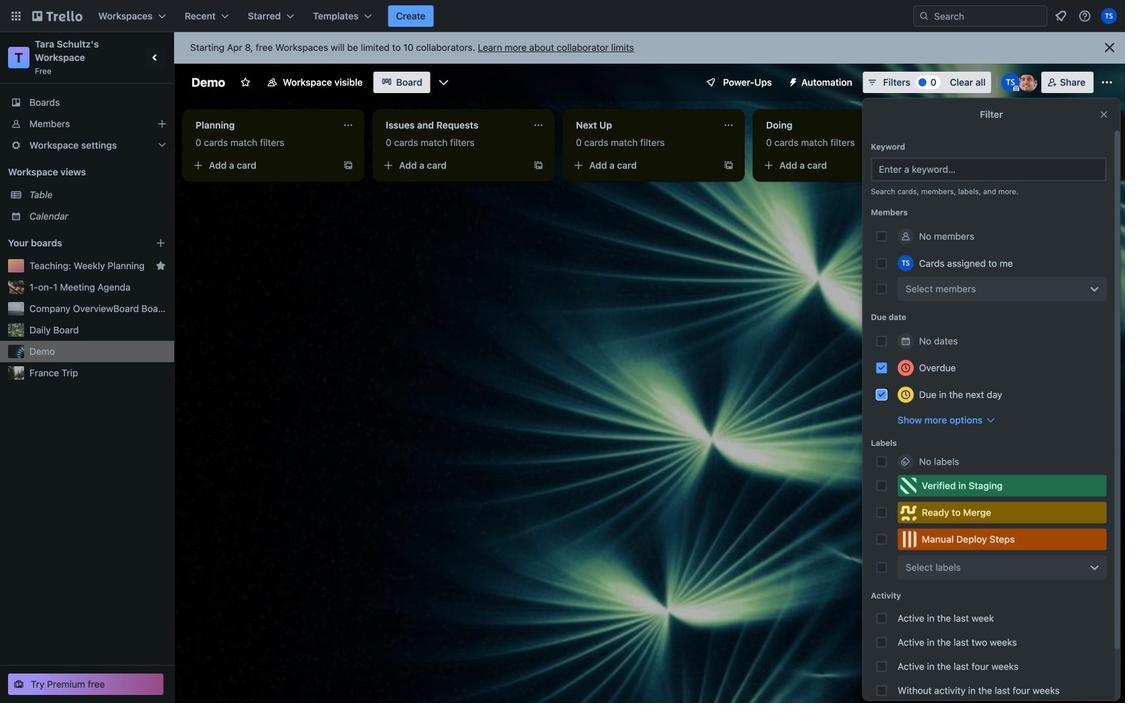 Task type: locate. For each thing, give the bounding box(es) containing it.
add board image
[[155, 238, 166, 249]]

1 vertical spatial tara schultz (taraschultz7) image
[[898, 255, 914, 271]]

starred icon image
[[155, 261, 166, 271]]

show menu image
[[1101, 76, 1114, 89]]

create from template… image
[[343, 160, 354, 171], [533, 160, 544, 171], [723, 160, 734, 171], [914, 160, 924, 171]]

color: yellow, title: "ready to merge" element
[[898, 502, 1107, 523]]

3 create from template… image from the left
[[723, 160, 734, 171]]

customize views image
[[437, 76, 451, 89]]

2 create from template… image from the left
[[533, 160, 544, 171]]

0 notifications image
[[1053, 8, 1069, 24]]

create from template… image
[[1104, 160, 1115, 171]]

close popover image
[[1099, 109, 1110, 120]]

open information menu image
[[1078, 9, 1092, 23]]

None text field
[[188, 115, 338, 136]]

james peterson (jamespeterson93) image
[[1019, 73, 1037, 92]]

sm image
[[783, 72, 802, 90]]

tara schultz (taraschultz7) image
[[1101, 8, 1117, 24]]

1 horizontal spatial tara schultz (taraschultz7) image
[[1001, 73, 1020, 92]]

tara schultz (taraschultz7) image
[[1001, 73, 1020, 92], [898, 255, 914, 271]]

Enter a keyword… text field
[[871, 157, 1107, 182]]

this member is an admin of this board. image
[[1013, 86, 1019, 92]]

primary element
[[0, 0, 1125, 32]]

your boards with 6 items element
[[8, 235, 135, 251]]

color: green, title: "verified in staging" element
[[898, 475, 1107, 497]]

None text field
[[378, 115, 528, 136], [568, 115, 718, 136], [758, 115, 908, 136], [378, 115, 528, 136], [568, 115, 718, 136], [758, 115, 908, 136]]

color: orange, title: "manual deploy steps" element
[[898, 529, 1107, 550]]



Task type: vqa. For each thing, say whether or not it's contained in the screenshot.
the Show menu image
yes



Task type: describe. For each thing, give the bounding box(es) containing it.
star or unstar board image
[[240, 77, 251, 88]]

search image
[[919, 11, 930, 21]]

back to home image
[[32, 5, 82, 27]]

Search field
[[914, 5, 1048, 27]]

1 create from template… image from the left
[[343, 160, 354, 171]]

Board name text field
[[185, 72, 232, 93]]

0 vertical spatial tara schultz (taraschultz7) image
[[1001, 73, 1020, 92]]

0 horizontal spatial tara schultz (taraschultz7) image
[[898, 255, 914, 271]]

4 create from template… image from the left
[[914, 160, 924, 171]]

workspace navigation collapse icon image
[[146, 48, 165, 67]]



